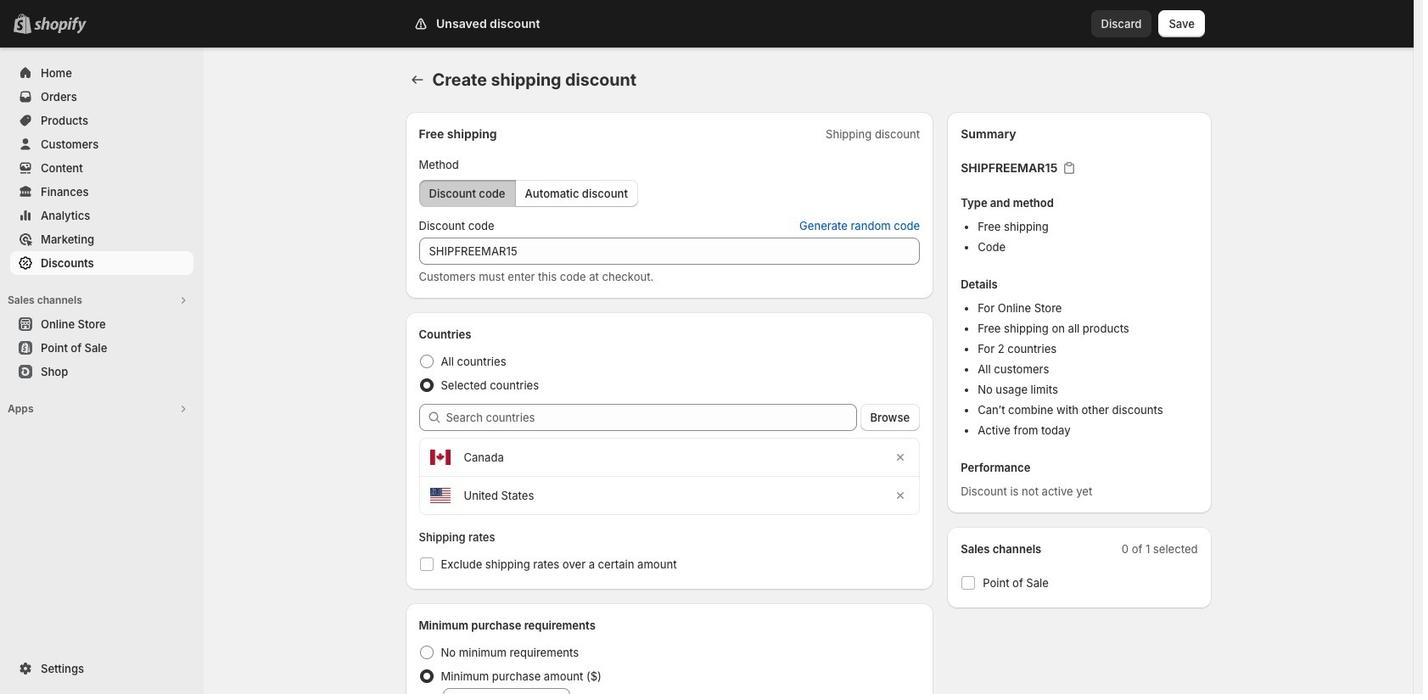 Task type: vqa. For each thing, say whether or not it's contained in the screenshot.
"0.00" Text Field
yes



Task type: locate. For each thing, give the bounding box(es) containing it.
shopify image
[[34, 17, 87, 34]]

None text field
[[419, 238, 920, 265]]

0.00 text field
[[465, 688, 570, 694]]



Task type: describe. For each thing, give the bounding box(es) containing it.
Search countries text field
[[446, 404, 857, 431]]



